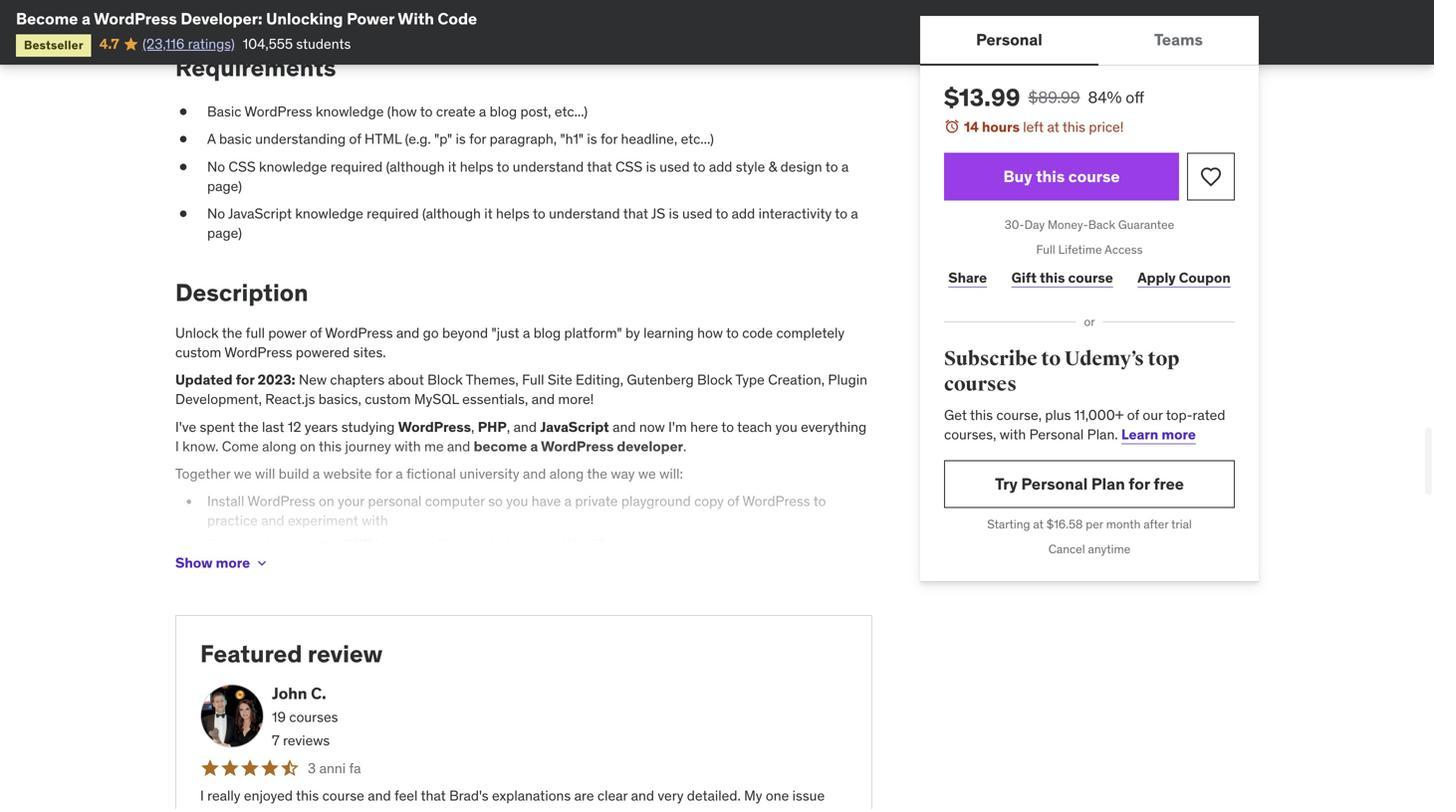 Task type: locate. For each thing, give the bounding box(es) containing it.
1 vertical spatial i
[[200, 787, 204, 805]]

personal
[[976, 29, 1043, 50], [1030, 426, 1084, 444], [1021, 474, 1088, 494]]

personal button
[[920, 16, 1099, 64]]

2 vertical spatial it
[[227, 807, 235, 810]]

of inside unlock the full power of wordpress and go beyond "just a blog platform" by learning how to code completely custom wordpress powered sites.
[[310, 324, 322, 342]]

to right design
[[825, 158, 838, 176]]

and up have
[[523, 465, 546, 483]]

0 horizontal spatial at
[[1033, 517, 1044, 532]]

course for gift this course
[[1068, 269, 1113, 287]]

1 vertical spatial add
[[732, 205, 755, 223]]

1 vertical spatial required
[[367, 205, 419, 223]]

course for buy this course
[[1069, 166, 1120, 187]]

0 horizontal spatial more
[[216, 554, 250, 572]]

14
[[964, 118, 979, 136]]

1 vertical spatial personal
[[1030, 426, 1084, 444]]

xsmall image
[[175, 102, 191, 122], [175, 204, 191, 224]]

you right teach
[[775, 418, 798, 436]]

learn more
[[1122, 426, 1196, 444]]

left
[[1023, 118, 1044, 136]]

for inside together we will build a website for a fictional university and along the way we will: install wordpress on your personal computer so you have a private playground copy of wordpress to practice and experiment with get introduced to the php language (this is what powers wordpress)
[[375, 465, 392, 483]]

blog
[[490, 103, 517, 121], [534, 324, 561, 342]]

issue right small
[[328, 807, 361, 810]]

add inside no css knowledge required (although it helps to understand that css is used to add style & design to a page)
[[709, 158, 732, 176]]

1 horizontal spatial blog
[[534, 324, 561, 342]]

1 vertical spatial custom
[[365, 391, 411, 409]]

along inside and now i'm here to teach you everything i know. come along on this journey with me and
[[262, 438, 297, 456]]

2 horizontal spatial it
[[484, 205, 493, 223]]

1 vertical spatial at
[[1033, 517, 1044, 532]]

it inside no css knowledge required (although it helps to understand that css is used to add style & design to a page)
[[448, 158, 457, 176]]

etc...) right headline,
[[681, 130, 714, 148]]

block up 'mysql essentials,'
[[427, 371, 463, 389]]

0 horizontal spatial it
[[227, 807, 235, 810]]

spent
[[200, 418, 235, 436]]

for right "h1"
[[601, 130, 618, 148]]

of inside get this course, plus 11,000+ of our top-rated courses, with personal plan.
[[1127, 406, 1139, 424]]

buy this course button
[[944, 153, 1179, 201]]

1 horizontal spatial css
[[616, 158, 643, 176]]

0 horizontal spatial php
[[344, 536, 373, 554]]

react.js
[[265, 391, 315, 409]]

with down personal
[[362, 512, 388, 530]]

to down "paragraph,"
[[497, 158, 509, 176]]

add left style
[[709, 158, 732, 176]]

1 vertical spatial javascript
[[540, 418, 609, 436]]

course down lifetime
[[1068, 269, 1113, 287]]

issue right the one
[[792, 787, 825, 805]]

(23,116
[[143, 35, 185, 53]]

with
[[398, 8, 434, 29]]

required inside no css knowledge required (although it helps to understand that css is used to add style & design to a page)
[[331, 158, 383, 176]]

0 horizontal spatial javascript
[[228, 205, 292, 223]]

university
[[460, 465, 520, 483]]

after
[[1144, 517, 1169, 532]]

course
[[1069, 166, 1120, 187], [1068, 269, 1113, 287], [322, 787, 364, 805]]

create
[[436, 103, 476, 121]]

i
[[175, 438, 179, 456], [200, 787, 204, 805], [406, 807, 409, 810]]

understand down no css knowledge required (although it helps to understand that css is used to add style & design to a page)
[[549, 205, 620, 223]]

a right "interactivity"
[[851, 205, 858, 223]]

0 vertical spatial issue
[[792, 787, 825, 805]]

subscribe to udemy's top courses
[[944, 347, 1180, 397]]

javascript up the 'become a wordpress developer .'
[[540, 418, 609, 436]]

required inside no javascript knowledge required (although it helps to understand that js is used to add interactivity to a page)
[[367, 205, 419, 223]]

2 xsmall image from the top
[[175, 204, 191, 224]]

0 vertical spatial more
[[1162, 426, 1196, 444]]

ratings)
[[188, 35, 235, 53]]

personal up $16.58
[[1021, 474, 1088, 494]]

1 vertical spatial blog
[[534, 324, 561, 342]]

unlock
[[175, 324, 219, 342]]

wordpress up me
[[398, 418, 471, 436]]

the left way
[[587, 465, 608, 483]]

helps for js
[[496, 205, 530, 223]]

review
[[308, 639, 383, 669]]

come
[[222, 438, 259, 456]]

knowledge
[[316, 103, 384, 121], [259, 158, 327, 176], [295, 205, 363, 223]]

custom inside unlock the full power of wordpress and go beyond "just a blog platform" by learning how to code completely custom wordpress powered sites.
[[175, 344, 221, 362]]

a inside no css knowledge required (although it helps to understand that css is used to add style & design to a page)
[[842, 158, 849, 176]]

john c. 19 courses 7 reviews
[[272, 684, 338, 750]]

(although inside no javascript knowledge required (although it helps to understand that js is used to add interactivity to a page)
[[422, 205, 481, 223]]

full down day
[[1036, 242, 1056, 257]]

1 horizontal spatial ,
[[507, 418, 510, 436]]

0 vertical spatial custom
[[175, 344, 221, 362]]

page) down basic
[[207, 177, 242, 195]]

0 vertical spatial you
[[775, 418, 798, 436]]

2 page) from the top
[[207, 224, 242, 242]]

(although for css
[[386, 158, 445, 176]]

1 horizontal spatial get
[[944, 406, 967, 424]]

the left the full
[[222, 324, 242, 342]]

is right small
[[364, 807, 374, 810]]

used right js
[[682, 205, 713, 223]]

1 vertical spatial helps
[[496, 205, 530, 223]]

1 vertical spatial (although
[[422, 205, 481, 223]]

to left style
[[693, 158, 706, 176]]

it down really
[[227, 807, 235, 810]]

on inside together we will build a website for a fictional university and along the way we will: install wordpress on your personal computer so you have a private playground copy of wordpress to practice and experiment with get introduced to the php language (this is what powers wordpress)
[[319, 493, 334, 511]]

blog inside unlock the full power of wordpress and go beyond "just a blog platform" by learning how to code completely custom wordpress powered sites.
[[534, 324, 561, 342]]

become
[[474, 438, 527, 456]]

full for site
[[522, 371, 544, 389]]

xsmall image up description
[[175, 204, 191, 224]]

xsmall image
[[175, 130, 191, 149], [175, 157, 191, 177], [254, 556, 270, 572]]

c.
[[311, 684, 326, 704]]

along for the
[[549, 465, 584, 483]]

full inside new chapters about block themes, full site editing, gutenberg block type creation, plugin development, react.js basics, custom mysql essentials, and more!
[[522, 371, 544, 389]]

2 vertical spatial personal
[[1021, 474, 1088, 494]]

1 vertical spatial xsmall image
[[175, 204, 191, 224]]

add inside no javascript knowledge required (although it helps to understand that js is used to add interactivity to a page)
[[732, 205, 755, 223]]

and down really
[[200, 807, 223, 810]]

what
[[481, 536, 511, 554]]

powers
[[514, 536, 560, 554]]

0 horizontal spatial block
[[427, 371, 463, 389]]

it down a basic understanding of html (e.g. "p" is for paragraph, "h1" is for headline, etc...)
[[448, 158, 457, 176]]

$13.99 $89.99 84% off
[[944, 83, 1144, 113]]

0 vertical spatial etc...)
[[555, 103, 588, 121]]

1 horizontal spatial along
[[549, 465, 584, 483]]

0 vertical spatial personal
[[976, 29, 1043, 50]]

0 horizontal spatial get
[[207, 536, 230, 554]]

to left udemy's
[[1041, 347, 1061, 372]]

to right (how
[[420, 103, 433, 121]]

xsmall image for basic
[[175, 102, 191, 122]]

0 vertical spatial page)
[[207, 177, 242, 195]]

0 vertical spatial get
[[944, 406, 967, 424]]

1 vertical spatial understand
[[549, 205, 620, 223]]

used for css
[[660, 158, 690, 176]]

used
[[660, 158, 690, 176], [682, 205, 713, 223]]

php up 'become'
[[478, 418, 507, 436]]

used down headline,
[[660, 158, 690, 176]]

know.
[[182, 438, 219, 456]]

and up little
[[631, 787, 654, 805]]

0 vertical spatial courses
[[944, 373, 1017, 397]]

along down the 'become a wordpress developer .'
[[549, 465, 584, 483]]

it inside i really enjoyed this course and feel that brad's explanations are clear and very detailed. my one issue and it is a very small issue is that i sometime felt that he could move a little quicker with some of hi
[[227, 807, 235, 810]]

understand inside no css knowledge required (although it helps to understand that css is used to add style & design to a page)
[[513, 158, 584, 176]]

knowledge inside no javascript knowledge required (although it helps to understand that js is used to add interactivity to a page)
[[295, 205, 363, 223]]

more
[[1162, 426, 1196, 444], [216, 554, 250, 572]]

0 horizontal spatial very
[[263, 807, 289, 810]]

i down i've
[[175, 438, 179, 456]]

is inside no css knowledge required (although it helps to understand that css is used to add style & design to a page)
[[646, 158, 656, 176]]

buy
[[1004, 166, 1033, 187]]

2 vertical spatial course
[[322, 787, 364, 805]]

used inside no javascript knowledge required (although it helps to understand that js is used to add interactivity to a page)
[[682, 205, 713, 223]]

1 vertical spatial on
[[319, 493, 334, 511]]

personal up $13.99 on the top right
[[976, 29, 1043, 50]]

add for style
[[709, 158, 732, 176]]

helps down no css knowledge required (although it helps to understand that css is used to add style & design to a page)
[[496, 205, 530, 223]]

of up powered
[[310, 324, 322, 342]]

no for no javascript knowledge required (although it helps to understand that js is used to add interactivity to a page)
[[207, 205, 225, 223]]

understand inside no javascript knowledge required (although it helps to understand that js is used to add interactivity to a page)
[[549, 205, 620, 223]]

the
[[222, 324, 242, 342], [238, 418, 259, 436], [587, 465, 608, 483], [320, 536, 340, 554]]

code
[[742, 324, 773, 342]]

custom down the about
[[365, 391, 411, 409]]

wordpress)
[[563, 536, 634, 554]]

to right here
[[721, 418, 734, 436]]

1 horizontal spatial helps
[[496, 205, 530, 223]]

with down "course,"
[[1000, 426, 1026, 444]]

0 vertical spatial knowledge
[[316, 103, 384, 121]]

0 vertical spatial xsmall image
[[175, 102, 191, 122]]

very up quicker
[[658, 787, 684, 805]]

power
[[347, 8, 395, 29]]

more down top-
[[1162, 426, 1196, 444]]

required
[[331, 158, 383, 176], [367, 205, 419, 223]]

0 vertical spatial no
[[207, 158, 225, 176]]

1 vertical spatial issue
[[328, 807, 361, 810]]

of left our at the right bottom
[[1127, 406, 1139, 424]]

is inside no javascript knowledge required (although it helps to understand that js is used to add interactivity to a page)
[[669, 205, 679, 223]]

and left feel
[[368, 787, 391, 805]]

0 horizontal spatial on
[[300, 438, 316, 456]]

on
[[300, 438, 316, 456], [319, 493, 334, 511]]

featured review
[[200, 639, 383, 669]]

0 vertical spatial understand
[[513, 158, 584, 176]]

plus
[[1045, 406, 1071, 424]]

price!
[[1089, 118, 1124, 136]]

0 vertical spatial course
[[1069, 166, 1120, 187]]

xsmall image for no
[[175, 204, 191, 224]]

custom inside new chapters about block themes, full site editing, gutenberg block type creation, plugin development, react.js basics, custom mysql essentials, and more!
[[365, 391, 411, 409]]

it inside no javascript knowledge required (although it helps to understand that js is used to add interactivity to a page)
[[484, 205, 493, 223]]

he
[[530, 807, 546, 810]]

1 vertical spatial knowledge
[[259, 158, 327, 176]]

0 vertical spatial xsmall image
[[175, 130, 191, 149]]

a right become
[[82, 8, 91, 29]]

no for no css knowledge required (although it helps to understand that css is used to add style & design to a page)
[[207, 158, 225, 176]]

no javascript knowledge required (although it helps to understand that js is used to add interactivity to a page)
[[207, 205, 858, 242]]

1 horizontal spatial very
[[658, 787, 684, 805]]

description
[[175, 278, 308, 308]]

no inside no css knowledge required (although it helps to understand that css is used to add style & design to a page)
[[207, 158, 225, 176]]

,
[[471, 418, 474, 436], [507, 418, 510, 436]]

i've spent the last 12 years studying wordpress , php , and javascript
[[175, 418, 609, 436]]

courses down "subscribe"
[[944, 373, 1017, 397]]

this inside and now i'm here to teach you everything i know. come along on this journey with me and
[[319, 438, 342, 456]]

your
[[338, 493, 365, 511]]

bestseller
[[24, 37, 83, 53]]

of down the one
[[782, 807, 794, 810]]

1 vertical spatial page)
[[207, 224, 242, 242]]

for left free
[[1129, 474, 1150, 494]]

really
[[207, 787, 241, 805]]

3 anni fa
[[308, 760, 361, 778]]

at right the left
[[1047, 118, 1060, 136]]

chapters
[[330, 371, 385, 389]]

understand down "h1"
[[513, 158, 584, 176]]

css
[[229, 158, 256, 176], [616, 158, 643, 176]]

0 vertical spatial javascript
[[228, 205, 292, 223]]

0 vertical spatial helps
[[460, 158, 494, 176]]

add for interactivity
[[732, 205, 755, 223]]

we left will:
[[638, 465, 656, 483]]

this up small
[[296, 787, 319, 805]]

that
[[587, 158, 612, 176], [623, 205, 648, 223], [421, 787, 446, 805], [377, 807, 402, 810], [502, 807, 527, 810]]

1 vertical spatial you
[[506, 493, 528, 511]]

1 vertical spatial very
[[263, 807, 289, 810]]

1 vertical spatial more
[[216, 554, 250, 572]]

1 horizontal spatial custom
[[365, 391, 411, 409]]

2 vertical spatial xsmall image
[[254, 556, 270, 572]]

along for on
[[262, 438, 297, 456]]

0 vertical spatial on
[[300, 438, 316, 456]]

0 vertical spatial full
[[1036, 242, 1056, 257]]

0 horizontal spatial blog
[[490, 103, 517, 121]]

$89.99
[[1028, 87, 1080, 108]]

0 vertical spatial (although
[[386, 158, 445, 176]]

by
[[625, 324, 640, 342]]

(although down the (e.g.
[[386, 158, 445, 176]]

2 vertical spatial i
[[406, 807, 409, 810]]

you right "so"
[[506, 493, 528, 511]]

0 vertical spatial along
[[262, 438, 297, 456]]

with inside together we will build a website for a fictional university and along the way we will: install wordpress on your personal computer so you have a private playground copy of wordpress to practice and experiment with get introduced to the php language (this is what powers wordpress)
[[362, 512, 388, 530]]

0 horizontal spatial css
[[229, 158, 256, 176]]

paragraph,
[[490, 130, 557, 148]]

get up show more
[[207, 536, 230, 554]]

blog left post, at the left
[[490, 103, 517, 121]]

1 vertical spatial it
[[484, 205, 493, 223]]

full left 'site'
[[522, 371, 544, 389]]

alarm image
[[944, 119, 960, 134]]

1 page) from the top
[[207, 177, 242, 195]]

0 vertical spatial required
[[331, 158, 383, 176]]

"p"
[[434, 130, 452, 148]]

reviews
[[283, 732, 330, 750]]

very
[[658, 787, 684, 805], [263, 807, 289, 810]]

javascript inside no javascript knowledge required (although it helps to understand that js is used to add interactivity to a page)
[[228, 205, 292, 223]]

learn
[[1122, 426, 1159, 444]]

add down style
[[732, 205, 755, 223]]

go
[[423, 324, 439, 342]]

together we will build a website for a fictional university and along the way we will: install wordpress on your personal computer so you have a private playground copy of wordpress to practice and experiment with get introduced to the php language (this is what powers wordpress)
[[175, 465, 826, 554]]

a down enjoyed
[[252, 807, 259, 810]]

css down headline,
[[616, 158, 643, 176]]

(although inside no css knowledge required (although it helps to understand that css is used to add style & design to a page)
[[386, 158, 445, 176]]

get inside together we will build a website for a fictional university and along the way we will: install wordpress on your personal computer so you have a private playground copy of wordpress to practice and experiment with get introduced to the php language (this is what powers wordpress)
[[207, 536, 230, 554]]

i inside and now i'm here to teach you everything i know. come along on this journey with me and
[[175, 438, 179, 456]]

1 vertical spatial etc...)
[[681, 130, 714, 148]]

language
[[376, 536, 433, 554]]

full for lifetime
[[1036, 242, 1056, 257]]

at
[[1047, 118, 1060, 136], [1033, 517, 1044, 532]]

1 horizontal spatial issue
[[792, 787, 825, 805]]

knowledge inside no css knowledge required (although it helps to understand that css is used to add style & design to a page)
[[259, 158, 327, 176]]

a right "just
[[523, 324, 530, 342]]

the up come
[[238, 418, 259, 436]]

used inside no css knowledge required (although it helps to understand that css is used to add style & design to a page)
[[660, 158, 690, 176]]

we
[[234, 465, 252, 483], [638, 465, 656, 483]]

(this
[[437, 536, 464, 554]]

it for css
[[448, 158, 457, 176]]

is right "h1"
[[587, 130, 597, 148]]

javascript
[[228, 205, 292, 223], [540, 418, 609, 436]]

no inside no javascript knowledge required (although it helps to understand that js is used to add interactivity to a page)
[[207, 205, 225, 223]]

gutenberg
[[627, 371, 694, 389]]

i down feel
[[406, 807, 409, 810]]

1 vertical spatial course
[[1068, 269, 1113, 287]]

course up back
[[1069, 166, 1120, 187]]

19
[[272, 709, 286, 727]]

years
[[305, 418, 338, 436]]

and down 'site'
[[532, 391, 555, 409]]

at inside starting at $16.58 per month after trial cancel anytime
[[1033, 517, 1044, 532]]

and left go
[[396, 324, 420, 342]]

1 horizontal spatial more
[[1162, 426, 1196, 444]]

this
[[1063, 118, 1086, 136], [1036, 166, 1065, 187], [1040, 269, 1065, 287], [970, 406, 993, 424], [319, 438, 342, 456], [296, 787, 319, 805]]

interactivity
[[759, 205, 832, 223]]

1 horizontal spatial we
[[638, 465, 656, 483]]

add
[[709, 158, 732, 176], [732, 205, 755, 223]]

0 horizontal spatial full
[[522, 371, 544, 389]]

0 vertical spatial i
[[175, 438, 179, 456]]

required for css
[[331, 158, 383, 176]]

off
[[1126, 87, 1144, 108]]

install
[[207, 493, 244, 511]]

1 vertical spatial used
[[682, 205, 713, 223]]

1 xsmall image from the top
[[175, 102, 191, 122]]

anni
[[319, 760, 346, 778]]

1 horizontal spatial php
[[478, 418, 507, 436]]

get up courses,
[[944, 406, 967, 424]]

1 vertical spatial along
[[549, 465, 584, 483]]

1 horizontal spatial courses
[[944, 373, 1017, 397]]

helps inside no javascript knowledge required (although it helps to understand that js is used to add interactivity to a page)
[[496, 205, 530, 223]]

to right how on the top of the page
[[726, 324, 739, 342]]

this inside buy this course button
[[1036, 166, 1065, 187]]

it down no css knowledge required (although it helps to understand that css is used to add style & design to a page)
[[484, 205, 493, 223]]

0 vertical spatial very
[[658, 787, 684, 805]]

0 horizontal spatial helps
[[460, 158, 494, 176]]

xsmall image for no
[[175, 157, 191, 177]]

more for show more
[[216, 554, 250, 572]]

helps inside no css knowledge required (although it helps to understand that css is used to add style & design to a page)
[[460, 158, 494, 176]]

helps for css
[[460, 158, 494, 176]]

1 vertical spatial get
[[207, 536, 230, 554]]

i left really
[[200, 787, 204, 805]]

block left type
[[697, 371, 733, 389]]

full inside 30-day money-back guarantee full lifetime access
[[1036, 242, 1056, 257]]

on down 12
[[300, 438, 316, 456]]

1 vertical spatial courses
[[289, 709, 338, 727]]

1 vertical spatial full
[[522, 371, 544, 389]]

courses down c.
[[289, 709, 338, 727]]

tab list
[[920, 16, 1259, 66]]

to down the everything
[[813, 493, 826, 511]]

0 horizontal spatial custom
[[175, 344, 221, 362]]

more inside button
[[216, 554, 250, 572]]

0 vertical spatial php
[[478, 418, 507, 436]]

i've
[[175, 418, 196, 436]]

this down years
[[319, 438, 342, 456]]

2 vertical spatial knowledge
[[295, 205, 363, 223]]

wishlist image
[[1199, 165, 1223, 189]]

2 , from the left
[[507, 418, 510, 436]]

0 vertical spatial it
[[448, 158, 457, 176]]

0 horizontal spatial along
[[262, 438, 297, 456]]

course inside button
[[1069, 166, 1120, 187]]

playground
[[621, 493, 691, 511]]

the down experiment
[[320, 536, 340, 554]]

0 horizontal spatial courses
[[289, 709, 338, 727]]

for left 2023: in the left of the page
[[236, 371, 254, 389]]

is inside together we will build a website for a fictional university and along the way we will: install wordpress on your personal computer so you have a private playground copy of wordpress to practice and experiment with get introduced to the php language (this is what powers wordpress)
[[467, 536, 477, 554]]

1 no from the top
[[207, 158, 225, 176]]

blog right "just
[[534, 324, 561, 342]]

on inside and now i'm here to teach you everything i know. come along on this journey with me and
[[300, 438, 316, 456]]

1 vertical spatial php
[[344, 536, 373, 554]]

sites.
[[353, 344, 386, 362]]

a right create
[[479, 103, 486, 121]]

css down basic
[[229, 158, 256, 176]]

php
[[478, 418, 507, 436], [344, 536, 373, 554]]

1 vertical spatial xsmall image
[[175, 157, 191, 177]]

, down 'mysql essentials,'
[[471, 418, 474, 436]]

very down enjoyed
[[263, 807, 289, 810]]

on up experiment
[[319, 493, 334, 511]]

and inside unlock the full power of wordpress and go beyond "just a blog platform" by learning how to code completely custom wordpress powered sites.
[[396, 324, 420, 342]]

john constant image
[[200, 685, 264, 749]]

0 vertical spatial at
[[1047, 118, 1060, 136]]

and inside new chapters about block themes, full site editing, gutenberg block type creation, plugin development, react.js basics, custom mysql essentials, and more!
[[532, 391, 555, 409]]

0 horizontal spatial you
[[506, 493, 528, 511]]

2 no from the top
[[207, 205, 225, 223]]

this right buy
[[1036, 166, 1065, 187]]

for inside try personal plan for free link
[[1129, 474, 1150, 494]]

along inside together we will build a website for a fictional university and along the way we will: install wordpress on your personal computer so you have a private playground copy of wordpress to practice and experiment with get introduced to the php language (this is what powers wordpress)
[[549, 465, 584, 483]]

custom
[[175, 344, 221, 362], [365, 391, 411, 409]]

and right me
[[447, 438, 470, 456]]

1 horizontal spatial it
[[448, 158, 457, 176]]



Task type: vqa. For each thing, say whether or not it's contained in the screenshot.
top knowledge
yes



Task type: describe. For each thing, give the bounding box(es) containing it.
courses inside john c. 19 courses 7 reviews
[[289, 709, 338, 727]]

2 block from the left
[[697, 371, 733, 389]]

with inside i really enjoyed this course and feel that brad's explanations are clear and very detailed. my one issue and it is a very small issue is that i sometime felt that he could move a little quicker with some of hi
[[715, 807, 741, 810]]

a down clear
[[624, 807, 631, 810]]

wordpress down "more!"
[[541, 438, 614, 456]]

page) inside no javascript knowledge required (although it helps to understand that js is used to add interactivity to a page)
[[207, 224, 242, 242]]

of inside together we will build a website for a fictional university and along the way we will: install wordpress on your personal computer so you have a private playground copy of wordpress to practice and experiment with get introduced to the php language (this is what powers wordpress)
[[727, 493, 739, 511]]

30-day money-back guarantee full lifetime access
[[1005, 217, 1175, 257]]

try personal plan for free
[[995, 474, 1184, 494]]

with inside get this course, plus 11,000+ of our top-rated courses, with personal plan.
[[1000, 426, 1026, 444]]

courses,
[[944, 426, 996, 444]]

is right "p"
[[456, 130, 466, 148]]

to inside subscribe to udemy's top courses
[[1041, 347, 1061, 372]]

required for javascript
[[367, 205, 419, 223]]

and now i'm here to teach you everything i know. come along on this journey with me and
[[175, 418, 867, 456]]

editing,
[[576, 371, 623, 389]]

introduced
[[233, 536, 301, 554]]

together
[[175, 465, 231, 483]]

of left 'html'
[[349, 130, 361, 148]]

is down really
[[239, 807, 249, 810]]

design
[[781, 158, 822, 176]]

a up personal
[[396, 465, 403, 483]]

course,
[[996, 406, 1042, 424]]

to inside unlock the full power of wordpress and go beyond "just a blog platform" by learning how to code completely custom wordpress powered sites.
[[726, 324, 739, 342]]

basic
[[219, 130, 252, 148]]

developer
[[617, 438, 683, 456]]

tab list containing personal
[[920, 16, 1259, 66]]

a right 'become'
[[530, 438, 538, 456]]

my
[[744, 787, 762, 805]]

try personal plan for free link
[[944, 461, 1235, 508]]

0 horizontal spatial issue
[[328, 807, 361, 810]]

this left the price! at the right of page
[[1063, 118, 1086, 136]]

top
[[1148, 347, 1180, 372]]

basic wordpress knowledge (how to create a blog post, etc...)
[[207, 103, 588, 121]]

a right have
[[564, 493, 572, 511]]

detailed.
[[687, 787, 741, 805]]

students
[[296, 35, 351, 53]]

and up 'become'
[[514, 418, 537, 436]]

brad's
[[449, 787, 489, 805]]

that inside no css knowledge required (although it helps to understand that css is used to add style & design to a page)
[[587, 158, 612, 176]]

xsmall image inside show more button
[[254, 556, 270, 572]]

day
[[1025, 217, 1045, 233]]

private
[[575, 493, 618, 511]]

more for learn more
[[1162, 426, 1196, 444]]

small
[[292, 807, 325, 810]]

understanding
[[255, 130, 346, 148]]

that inside no javascript knowledge required (although it helps to understand that js is used to add interactivity to a page)
[[623, 205, 648, 223]]

2 horizontal spatial i
[[406, 807, 409, 810]]

this inside gift this course link
[[1040, 269, 1065, 287]]

1 we from the left
[[234, 465, 252, 483]]

themes,
[[466, 371, 519, 389]]

&
[[769, 158, 777, 176]]

fa
[[349, 760, 361, 778]]

cancel
[[1049, 542, 1085, 557]]

power
[[268, 324, 307, 342]]

i'm
[[668, 418, 687, 436]]

with inside and now i'm here to teach you everything i know. come along on this journey with me and
[[394, 438, 421, 456]]

html
[[365, 130, 402, 148]]

journey
[[345, 438, 391, 456]]

personal
[[368, 493, 422, 511]]

wordpress down the full
[[224, 344, 292, 362]]

84%
[[1088, 87, 1122, 108]]

show more
[[175, 554, 250, 572]]

xsmall image for a
[[175, 130, 191, 149]]

to down no css knowledge required (although it helps to understand that css is used to add style & design to a page)
[[533, 205, 546, 223]]

wordpress right copy
[[743, 493, 810, 511]]

4.7
[[99, 35, 119, 53]]

2 we from the left
[[638, 465, 656, 483]]

knowledge for wordpress
[[316, 103, 384, 121]]

and left the now
[[613, 418, 636, 436]]

you inside together we will build a website for a fictional university and along the way we will: install wordpress on your personal computer so you have a private playground copy of wordpress to practice and experiment with get introduced to the php language (this is what powers wordpress)
[[506, 493, 528, 511]]

a inside no javascript knowledge required (although it helps to understand that js is used to add interactivity to a page)
[[851, 205, 858, 223]]

per
[[1086, 517, 1103, 532]]

will:
[[659, 465, 683, 483]]

featured
[[200, 639, 302, 669]]

2023:
[[258, 371, 295, 389]]

clear
[[598, 787, 628, 805]]

personal inside get this course, plus 11,000+ of our top-rated courses, with personal plan.
[[1030, 426, 1084, 444]]

php inside together we will build a website for a fictional university and along the way we will: install wordpress on your personal computer so you have a private playground copy of wordpress to practice and experiment with get introduced to the php language (this is what powers wordpress)
[[344, 536, 373, 554]]

for right "p"
[[469, 130, 486, 148]]

(how
[[387, 103, 417, 121]]

post,
[[520, 103, 551, 121]]

john
[[272, 684, 307, 704]]

0 vertical spatial blog
[[490, 103, 517, 121]]

you inside and now i'm here to teach you everything i know. come along on this journey with me and
[[775, 418, 798, 436]]

updated for 2023:
[[175, 371, 295, 389]]

rated
[[1193, 406, 1226, 424]]

(although for javascript
[[422, 205, 481, 223]]

to inside and now i'm here to teach you everything i know. come along on this journey with me and
[[721, 418, 734, 436]]

coupon
[[1179, 269, 1231, 287]]

have
[[532, 493, 561, 511]]

understand for css
[[513, 158, 584, 176]]

1 horizontal spatial at
[[1047, 118, 1060, 136]]

website
[[323, 465, 372, 483]]

beyond
[[442, 324, 488, 342]]

used for js
[[682, 205, 713, 223]]

move
[[587, 807, 620, 810]]

courses inside subscribe to udemy's top courses
[[944, 373, 1017, 397]]

access
[[1105, 242, 1143, 257]]

hours
[[982, 118, 1020, 136]]

apply coupon
[[1138, 269, 1231, 287]]

1 css from the left
[[229, 158, 256, 176]]

wordpress up 4.7
[[94, 8, 177, 29]]

felt
[[478, 807, 499, 810]]

page) inside no css knowledge required (although it helps to understand that css is used to add style & design to a page)
[[207, 177, 242, 195]]

plan
[[1091, 474, 1125, 494]]

this inside get this course, plus 11,000+ of our top-rated courses, with personal plan.
[[970, 406, 993, 424]]

course inside i really enjoyed this course and feel that brad's explanations are clear and very detailed. my one issue and it is a very small issue is that i sometime felt that he could move a little quicker with some of hi
[[322, 787, 364, 805]]

requirements
[[175, 53, 336, 82]]

new chapters about block themes, full site editing, gutenberg block type creation, plugin development, react.js basics, custom mysql essentials, and more!
[[175, 371, 868, 409]]

1 horizontal spatial i
[[200, 787, 204, 805]]

14 hours left at this price!
[[964, 118, 1124, 136]]

of inside i really enjoyed this course and feel that brad's explanations are clear and very detailed. my one issue and it is a very small issue is that i sometime felt that he could move a little quicker with some of hi
[[782, 807, 794, 810]]

it for js
[[484, 205, 493, 223]]

wordpress up sites. in the left top of the page
[[325, 324, 393, 342]]

2 css from the left
[[616, 158, 643, 176]]

a right build
[[313, 465, 320, 483]]

wordpress up understanding
[[244, 103, 312, 121]]

could
[[549, 807, 583, 810]]

get inside get this course, plus 11,000+ of our top-rated courses, with personal plan.
[[944, 406, 967, 424]]

subscribe
[[944, 347, 1038, 372]]

7
[[272, 732, 280, 750]]

about
[[388, 371, 424, 389]]

11,000+
[[1075, 406, 1124, 424]]

knowledge for javascript
[[295, 205, 363, 223]]

personal inside personal "button"
[[976, 29, 1043, 50]]

everything
[[801, 418, 867, 436]]

to down experiment
[[304, 536, 317, 554]]

lifetime
[[1058, 242, 1102, 257]]

starting
[[987, 517, 1030, 532]]

money-
[[1048, 217, 1088, 233]]

anytime
[[1088, 542, 1131, 557]]

become a wordpress developer .
[[474, 438, 687, 456]]

powered
[[296, 344, 350, 362]]

some
[[745, 807, 779, 810]]

last
[[262, 418, 284, 436]]

to right "interactivity"
[[835, 205, 848, 223]]

1 , from the left
[[471, 418, 474, 436]]

become
[[16, 8, 78, 29]]

the inside unlock the full power of wordpress and go beyond "just a blog platform" by learning how to code completely custom wordpress powered sites.
[[222, 324, 242, 342]]

personal inside try personal plan for free link
[[1021, 474, 1088, 494]]

i really enjoyed this course and feel that brad's explanations are clear and very detailed. my one issue and it is a very small issue is that i sometime felt that he could move a little quicker with some of hi
[[200, 787, 826, 810]]

and up introduced
[[261, 512, 284, 530]]

to right js
[[716, 205, 728, 223]]

wordpress down build
[[248, 493, 315, 511]]

this inside i really enjoyed this course and feel that brad's explanations are clear and very detailed. my one issue and it is a very small issue is that i sometime felt that he could move a little quicker with some of hi
[[296, 787, 319, 805]]

1 horizontal spatial javascript
[[540, 418, 609, 436]]

1 block from the left
[[427, 371, 463, 389]]

show
[[175, 554, 213, 572]]

style
[[736, 158, 765, 176]]

1 horizontal spatial etc...)
[[681, 130, 714, 148]]

learn more link
[[1122, 426, 1196, 444]]

unlocking
[[266, 8, 343, 29]]

a inside unlock the full power of wordpress and go beyond "just a blog platform" by learning how to code completely custom wordpress powered sites.
[[523, 324, 530, 342]]

understand for js
[[549, 205, 620, 223]]

knowledge for css
[[259, 158, 327, 176]]

copy
[[694, 493, 724, 511]]

full
[[246, 324, 265, 342]]



